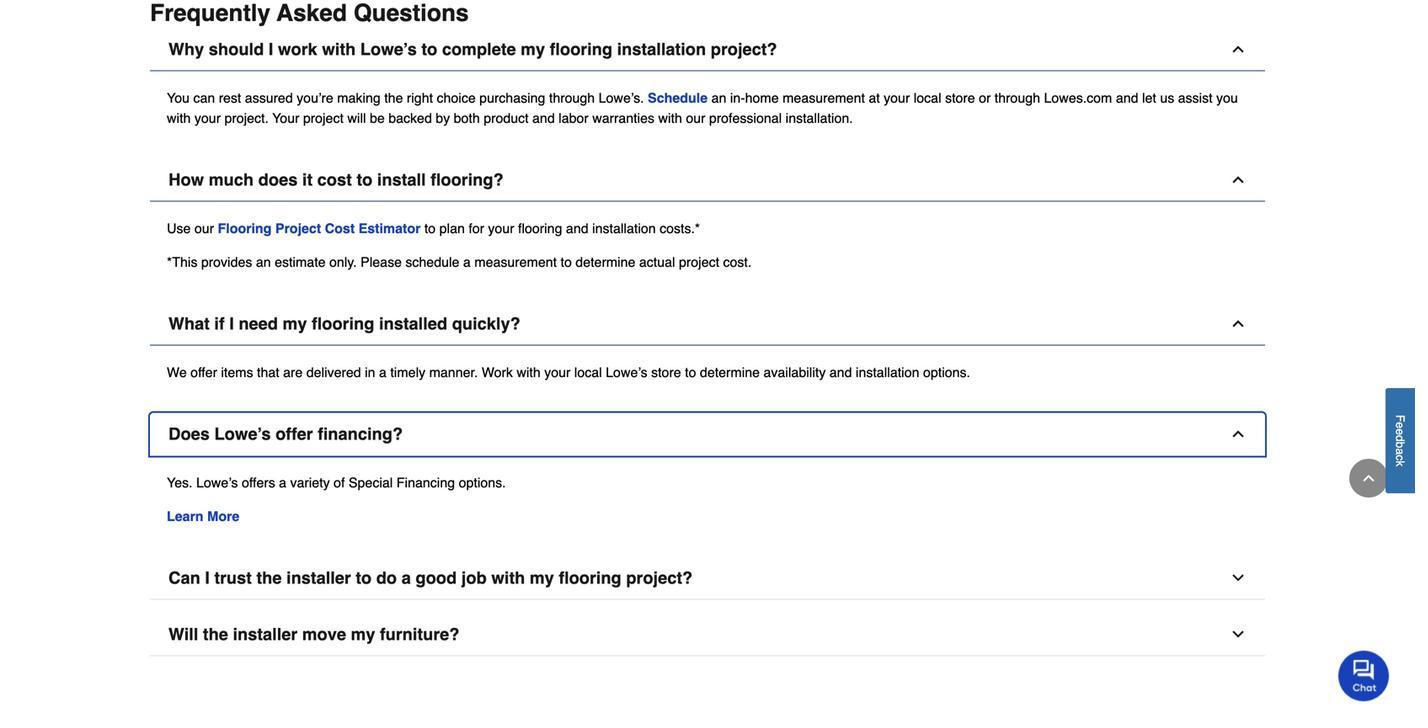 Task type: locate. For each thing, give the bounding box(es) containing it.
choice
[[437, 90, 476, 106]]

d
[[1394, 436, 1408, 442]]

how much does it cost to install flooring?
[[169, 170, 504, 190]]

0 vertical spatial an
[[712, 90, 727, 106]]

can
[[169, 569, 200, 588]]

does
[[169, 425, 210, 444]]

making
[[337, 90, 381, 106]]

project down you're
[[303, 110, 344, 126]]

f
[[1394, 415, 1408, 423]]

0 horizontal spatial i
[[205, 569, 210, 588]]

both
[[454, 110, 480, 126]]

the right will
[[203, 625, 228, 645]]

chevron up image inside why should i work with lowe's to complete my flooring installation project? button
[[1230, 41, 1247, 58]]

through right or
[[995, 90, 1041, 106]]

options.
[[924, 365, 971, 380], [459, 475, 506, 491]]

lowe's inside "button"
[[214, 425, 271, 444]]

store down what if i need my flooring installed quickly? button
[[651, 365, 681, 380]]

1 vertical spatial the
[[257, 569, 282, 588]]

to inside why should i work with lowe's to complete my flooring installation project? button
[[422, 40, 438, 59]]

variety
[[290, 475, 330, 491]]

with down schedule 'link'
[[659, 110, 682, 126]]

0 vertical spatial installation
[[617, 40, 706, 59]]

to inside the can i trust the installer to do a good job with my flooring project? button
[[356, 569, 372, 588]]

determine
[[576, 254, 636, 270], [700, 365, 760, 380]]

project? up will the installer move my furniture? 'button'
[[626, 569, 693, 588]]

our
[[686, 110, 706, 126], [195, 221, 214, 236]]

0 horizontal spatial options.
[[459, 475, 506, 491]]

1 vertical spatial local
[[575, 365, 602, 380]]

1 horizontal spatial an
[[712, 90, 727, 106]]

2 e from the top
[[1394, 429, 1408, 436]]

more
[[207, 509, 240, 525]]

1 horizontal spatial offer
[[276, 425, 313, 444]]

2 vertical spatial the
[[203, 625, 228, 645]]

labor
[[559, 110, 589, 126]]

through inside an in-home measurement at your local store or through lowes.com and let us assist you with your project. your project will be backed by both product and labor warranties with our professional installation.
[[995, 90, 1041, 106]]

a inside the can i trust the installer to do a good job with my flooring project? button
[[402, 569, 411, 588]]

our down schedule 'link'
[[686, 110, 706, 126]]

1 vertical spatial installation
[[592, 221, 656, 236]]

0 vertical spatial i
[[269, 40, 273, 59]]

an
[[712, 90, 727, 106], [256, 254, 271, 270]]

by
[[436, 110, 450, 126]]

0 horizontal spatial offer
[[191, 365, 217, 380]]

schedule link
[[648, 90, 708, 106]]

yes.
[[167, 475, 193, 491]]

be
[[370, 110, 385, 126]]

a for project?
[[402, 569, 411, 588]]

professional
[[709, 110, 782, 126]]

installer inside button
[[287, 569, 351, 588]]

the inside button
[[257, 569, 282, 588]]

the up be
[[384, 90, 403, 106]]

1 horizontal spatial measurement
[[783, 90, 865, 106]]

offer
[[191, 365, 217, 380], [276, 425, 313, 444]]

yes. lowe's offers a variety of special financing options.
[[167, 475, 514, 491]]

installer up will the installer move my furniture?
[[287, 569, 351, 588]]

we offer items that are delivered in a timely manner. work with your local lowe's store to determine availability and installation options.
[[167, 365, 971, 380]]

rest
[[219, 90, 241, 106]]

chevron up image inside scroll to top element
[[1361, 470, 1378, 487]]

should
[[209, 40, 264, 59]]

0 vertical spatial options.
[[924, 365, 971, 380]]

manner.
[[429, 365, 478, 380]]

1 horizontal spatial project?
[[711, 40, 778, 59]]

offer up variety
[[276, 425, 313, 444]]

1 horizontal spatial the
[[257, 569, 282, 588]]

how
[[169, 170, 204, 190]]

f e e d b a c k
[[1394, 415, 1408, 467]]

e up b
[[1394, 429, 1408, 436]]

much
[[209, 170, 254, 190]]

through up the labor
[[549, 90, 595, 106]]

1 vertical spatial i
[[229, 314, 234, 334]]

with right job
[[492, 569, 525, 588]]

through
[[549, 90, 595, 106], [995, 90, 1041, 106]]

c
[[1394, 455, 1408, 461]]

right
[[407, 90, 433, 106]]

0 horizontal spatial project?
[[626, 569, 693, 588]]

a for local
[[379, 365, 387, 380]]

an left in-
[[712, 90, 727, 106]]

a right schedule
[[463, 254, 471, 270]]

my right need
[[283, 314, 307, 334]]

the inside 'button'
[[203, 625, 228, 645]]

an inside an in-home measurement at your local store or through lowes.com and let us assist you with your project. your project will be backed by both product and labor warranties with our professional installation.
[[712, 90, 727, 106]]

1 horizontal spatial through
[[995, 90, 1041, 106]]

you can rest assured you're making the right choice purchasing through lowe's. schedule
[[167, 90, 708, 106]]

1 vertical spatial our
[[195, 221, 214, 236]]

an left 'estimate' at the left of the page
[[256, 254, 271, 270]]

i right "can"
[[205, 569, 210, 588]]

store inside an in-home measurement at your local store or through lowes.com and let us assist you with your project. your project will be backed by both product and labor warranties with our professional installation.
[[946, 90, 976, 106]]

2 horizontal spatial i
[[269, 40, 273, 59]]

i left work in the left top of the page
[[269, 40, 273, 59]]

installer left move
[[233, 625, 298, 645]]

lowe's
[[360, 40, 417, 59], [606, 365, 648, 380], [214, 425, 271, 444], [196, 475, 238, 491]]

0 horizontal spatial through
[[549, 90, 595, 106]]

0 vertical spatial store
[[946, 90, 976, 106]]

project? inside button
[[626, 569, 693, 588]]

and
[[1116, 90, 1139, 106], [533, 110, 555, 126], [566, 221, 589, 236], [830, 365, 852, 380]]

you
[[167, 90, 190, 106]]

your
[[884, 90, 910, 106], [195, 110, 221, 126], [488, 221, 515, 236], [545, 365, 571, 380]]

project left cost.
[[679, 254, 720, 270]]

offer right we
[[191, 365, 217, 380]]

chevron up image for why should i work with lowe's to complete my flooring installation project?
[[1230, 41, 1247, 58]]

are
[[283, 365, 303, 380]]

or
[[979, 90, 991, 106]]

0 vertical spatial offer
[[191, 365, 217, 380]]

backed
[[389, 110, 432, 126]]

what
[[169, 314, 210, 334]]

availability
[[764, 365, 826, 380]]

0 horizontal spatial measurement
[[475, 254, 557, 270]]

my inside button
[[530, 569, 554, 588]]

0 horizontal spatial project
[[303, 110, 344, 126]]

my right job
[[530, 569, 554, 588]]

our right use
[[195, 221, 214, 236]]

0 horizontal spatial store
[[651, 365, 681, 380]]

my
[[521, 40, 545, 59], [283, 314, 307, 334], [530, 569, 554, 588], [351, 625, 375, 645]]

project
[[275, 221, 321, 236]]

good
[[416, 569, 457, 588]]

0 vertical spatial project
[[303, 110, 344, 126]]

can
[[193, 90, 215, 106]]

store left or
[[946, 90, 976, 106]]

chevron up image
[[1230, 171, 1247, 188]]

0 vertical spatial installer
[[287, 569, 351, 588]]

measurement down for
[[475, 254, 557, 270]]

1 e from the top
[[1394, 423, 1408, 429]]

1 horizontal spatial store
[[946, 90, 976, 106]]

if
[[214, 314, 225, 334]]

i inside button
[[205, 569, 210, 588]]

flooring project cost estimator link
[[218, 221, 421, 236]]

project inside an in-home measurement at your local store or through lowes.com and let us assist you with your project. your project will be backed by both product and labor warranties with our professional installation.
[[303, 110, 344, 126]]

*this provides an estimate only. please schedule a measurement to determine actual project cost.
[[167, 254, 752, 270]]

your right 'at'
[[884, 90, 910, 106]]

2 through from the left
[[995, 90, 1041, 106]]

determine left actual
[[576, 254, 636, 270]]

offer inside "button"
[[276, 425, 313, 444]]

measurement up installation.
[[783, 90, 865, 106]]

1 horizontal spatial options.
[[924, 365, 971, 380]]

with right work in the left top of the page
[[322, 40, 356, 59]]

chevron up image inside does lowe's offer financing? "button"
[[1230, 426, 1247, 443]]

why
[[169, 40, 204, 59]]

in
[[365, 365, 375, 380]]

1 horizontal spatial our
[[686, 110, 706, 126]]

lowe's.
[[599, 90, 644, 106]]

1 vertical spatial determine
[[700, 365, 760, 380]]

1 horizontal spatial local
[[914, 90, 942, 106]]

my inside 'button'
[[351, 625, 375, 645]]

a up "k"
[[1394, 449, 1408, 455]]

0 horizontal spatial determine
[[576, 254, 636, 270]]

f e e d b a c k button
[[1386, 389, 1416, 494]]

chevron down image
[[1230, 570, 1247, 587]]

1 through from the left
[[549, 90, 595, 106]]

1 vertical spatial store
[[651, 365, 681, 380]]

2 vertical spatial installation
[[856, 365, 920, 380]]

furniture?
[[380, 625, 460, 645]]

determine down what if i need my flooring installed quickly? button
[[700, 365, 760, 380]]

2 horizontal spatial the
[[384, 90, 403, 106]]

0 horizontal spatial the
[[203, 625, 228, 645]]

my right move
[[351, 625, 375, 645]]

what if i need my flooring installed quickly?
[[169, 314, 521, 334]]

the right trust
[[257, 569, 282, 588]]

1 horizontal spatial i
[[229, 314, 234, 334]]

install
[[377, 170, 426, 190]]

1 vertical spatial measurement
[[475, 254, 557, 270]]

special
[[349, 475, 393, 491]]

1 vertical spatial an
[[256, 254, 271, 270]]

e
[[1394, 423, 1408, 429], [1394, 429, 1408, 436]]

0 vertical spatial project?
[[711, 40, 778, 59]]

0 horizontal spatial local
[[575, 365, 602, 380]]

0 vertical spatial the
[[384, 90, 403, 106]]

0 vertical spatial local
[[914, 90, 942, 106]]

1 horizontal spatial project
[[679, 254, 720, 270]]

a right in
[[379, 365, 387, 380]]

1 horizontal spatial determine
[[700, 365, 760, 380]]

0 vertical spatial our
[[686, 110, 706, 126]]

assist
[[1179, 90, 1213, 106]]

2 vertical spatial i
[[205, 569, 210, 588]]

installation
[[617, 40, 706, 59], [592, 221, 656, 236], [856, 365, 920, 380]]

0 vertical spatial measurement
[[783, 90, 865, 106]]

learn more
[[167, 509, 240, 525]]

cost.
[[723, 254, 752, 270]]

with
[[322, 40, 356, 59], [167, 110, 191, 126], [659, 110, 682, 126], [517, 365, 541, 380], [492, 569, 525, 588]]

chevron up image inside what if i need my flooring installed quickly? button
[[1230, 316, 1247, 332]]

a right do
[[402, 569, 411, 588]]

1 vertical spatial installer
[[233, 625, 298, 645]]

warranties
[[593, 110, 655, 126]]

learn
[[167, 509, 204, 525]]

does lowe's offer financing? button
[[150, 413, 1266, 456]]

i right if
[[229, 314, 234, 334]]

cost
[[325, 221, 355, 236]]

chevron up image
[[1230, 41, 1247, 58], [1230, 316, 1247, 332], [1230, 426, 1247, 443], [1361, 470, 1378, 487]]

your right for
[[488, 221, 515, 236]]

1 vertical spatial offer
[[276, 425, 313, 444]]

project? up in-
[[711, 40, 778, 59]]

1 vertical spatial project?
[[626, 569, 693, 588]]

e up d
[[1394, 423, 1408, 429]]



Task type: vqa. For each thing, say whether or not it's contained in the screenshot.
CA
no



Task type: describe. For each thing, give the bounding box(es) containing it.
learn more link
[[167, 509, 240, 525]]

with inside button
[[322, 40, 356, 59]]

assured
[[245, 90, 293, 106]]

product
[[484, 110, 529, 126]]

work
[[278, 40, 317, 59]]

chevron down image
[[1230, 627, 1247, 643]]

plan
[[440, 221, 465, 236]]

will
[[347, 110, 366, 126]]

k
[[1394, 461, 1408, 467]]

timely
[[390, 365, 426, 380]]

in-
[[730, 90, 745, 106]]

will the installer move my furniture? button
[[150, 614, 1266, 657]]

lowes.com
[[1044, 90, 1113, 106]]

project? inside button
[[711, 40, 778, 59]]

will
[[169, 625, 198, 645]]

installation inside button
[[617, 40, 706, 59]]

flooring inside button
[[559, 569, 622, 588]]

purchasing
[[480, 90, 546, 106]]

lowe's inside button
[[360, 40, 417, 59]]

i for should
[[269, 40, 273, 59]]

why should i work with lowe's to complete my flooring installation project? button
[[150, 28, 1266, 71]]

your down can
[[195, 110, 221, 126]]

measurement inside an in-home measurement at your local store or through lowes.com and let us assist you with your project. your project will be backed by both product and labor warranties with our professional installation.
[[783, 90, 865, 106]]

installer inside 'button'
[[233, 625, 298, 645]]

our inside an in-home measurement at your local store or through lowes.com and let us assist you with your project. your project will be backed by both product and labor warranties with our professional installation.
[[686, 110, 706, 126]]

with right work
[[517, 365, 541, 380]]

why should i work with lowe's to complete my flooring installation project?
[[169, 40, 778, 59]]

1 vertical spatial options.
[[459, 475, 506, 491]]

a right offers on the left bottom of page
[[279, 475, 287, 491]]

of
[[334, 475, 345, 491]]

us
[[1161, 90, 1175, 106]]

your right work
[[545, 365, 571, 380]]

estimate
[[275, 254, 326, 270]]

a for cost.
[[463, 254, 471, 270]]

chevron up image for does lowe's offer financing?
[[1230, 426, 1247, 443]]

installed
[[379, 314, 448, 334]]

move
[[302, 625, 346, 645]]

what if i need my flooring installed quickly? button
[[150, 303, 1266, 346]]

you
[[1217, 90, 1239, 106]]

provides
[[201, 254, 252, 270]]

schedule
[[406, 254, 460, 270]]

with down you
[[167, 110, 191, 126]]

chevron up image for what if i need my flooring installed quickly?
[[1230, 316, 1247, 332]]

delivered
[[307, 365, 361, 380]]

let
[[1143, 90, 1157, 106]]

a inside the f e e d b a c k button
[[1394, 449, 1408, 455]]

my up purchasing
[[521, 40, 545, 59]]

for
[[469, 221, 485, 236]]

need
[[239, 314, 278, 334]]

it
[[302, 170, 313, 190]]

at
[[869, 90, 880, 106]]

can i trust the installer to do a good job with my flooring project? button
[[150, 557, 1266, 600]]

can i trust the installer to do a good job with my flooring project?
[[169, 569, 693, 588]]

flooring
[[218, 221, 272, 236]]

quickly?
[[452, 314, 521, 334]]

will the installer move my furniture?
[[169, 625, 460, 645]]

estimator
[[359, 221, 421, 236]]

1 vertical spatial project
[[679, 254, 720, 270]]

0 vertical spatial determine
[[576, 254, 636, 270]]

use our flooring project cost estimator to plan for your flooring and installation costs.*
[[167, 221, 700, 236]]

you're
[[297, 90, 333, 106]]

items
[[221, 365, 253, 380]]

financing?
[[318, 425, 403, 444]]

actual
[[640, 254, 675, 270]]

only.
[[329, 254, 357, 270]]

i for if
[[229, 314, 234, 334]]

home
[[745, 90, 779, 106]]

0 horizontal spatial an
[[256, 254, 271, 270]]

work
[[482, 365, 513, 380]]

chat invite button image
[[1339, 651, 1390, 702]]

project.
[[225, 110, 269, 126]]

installation.
[[786, 110, 853, 126]]

does
[[258, 170, 298, 190]]

complete
[[442, 40, 516, 59]]

with inside button
[[492, 569, 525, 588]]

does lowe's offer financing?
[[169, 425, 403, 444]]

0 horizontal spatial our
[[195, 221, 214, 236]]

how much does it cost to install flooring? button
[[150, 159, 1266, 202]]

we
[[167, 365, 187, 380]]

scroll to top element
[[1350, 459, 1389, 498]]

trust
[[214, 569, 252, 588]]

*this
[[167, 254, 198, 270]]

schedule
[[648, 90, 708, 106]]

costs.*
[[660, 221, 700, 236]]

local inside an in-home measurement at your local store or through lowes.com and let us assist you with your project. your project will be backed by both product and labor warranties with our professional installation.
[[914, 90, 942, 106]]

flooring?
[[431, 170, 504, 190]]

do
[[376, 569, 397, 588]]

to inside how much does it cost to install flooring? button
[[357, 170, 373, 190]]

job
[[462, 569, 487, 588]]



